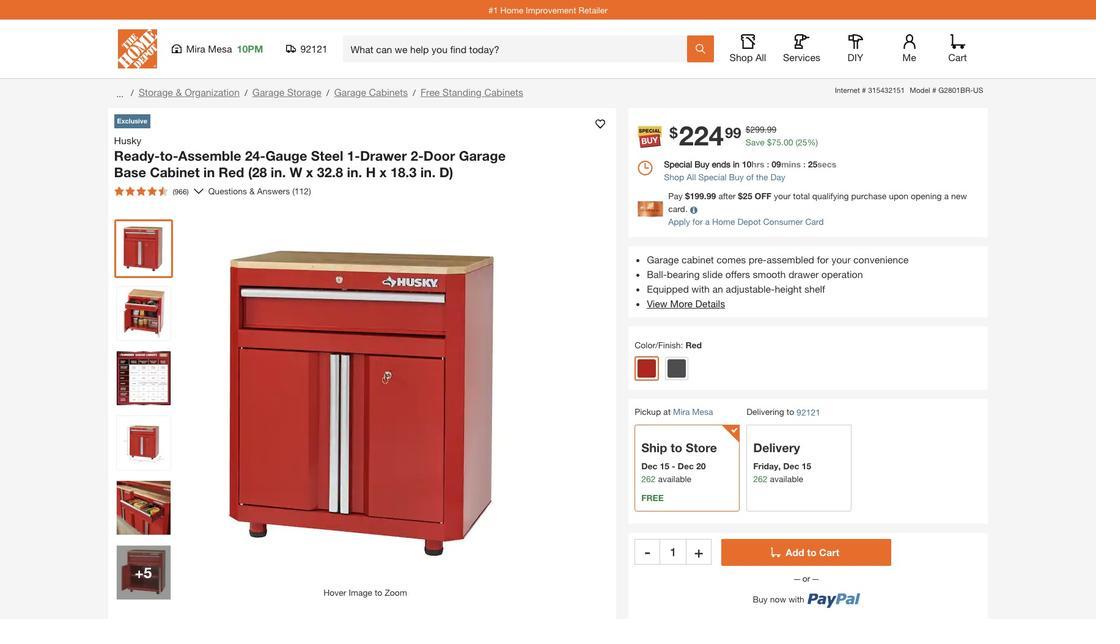 Task type: describe. For each thing, give the bounding box(es) containing it.
gauge
[[265, 148, 307, 164]]

to for 92121
[[787, 407, 794, 417]]

delivery friday, dec 15 262 available
[[753, 441, 811, 484]]

(
[[796, 137, 798, 148]]

assemble
[[178, 148, 241, 164]]

upon
[[889, 191, 909, 201]]

0 horizontal spatial special
[[664, 159, 692, 170]]

$ inside $ 224 99
[[670, 124, 678, 141]]

bearing
[[667, 269, 700, 280]]

friday,
[[753, 461, 781, 472]]

cart inside button
[[819, 547, 839, 558]]

92121 link
[[797, 406, 821, 419]]

with inside garage cabinet comes pre-assembled for your convenience ball-bearing slide offers smooth drawer operation equipped with an adjustable-height shelf view more details
[[692, 283, 710, 295]]

3 in. from the left
[[420, 164, 436, 180]]

& inside ... / storage & organization / garage storage / garage cabinets / free standing cabinets
[[176, 86, 182, 98]]

0 vertical spatial .
[[765, 124, 767, 135]]

off
[[755, 191, 772, 201]]

1 horizontal spatial mira
[[673, 407, 690, 417]]

the home depot logo image
[[118, 29, 157, 68]]

(966) button
[[109, 181, 194, 201]]

opening
[[911, 191, 942, 201]]

299
[[750, 124, 765, 135]]

99 inside the $ 299 . 99 save $ 75 . 00 ( 25 %)
[[767, 124, 777, 135]]

available inside ship to store dec 15 - dec 20 262 available
[[658, 474, 692, 484]]

red husky free standing cabinets g2801br us a0.3 image
[[116, 416, 170, 470]]

99 inside $ 224 99
[[725, 124, 741, 141]]

diy button
[[836, 34, 875, 64]]

buy now with button
[[722, 585, 892, 608]]

image
[[349, 587, 372, 598]]

diy
[[848, 51, 864, 63]]

ball-
[[647, 269, 667, 280]]

15 inside ship to store dec 15 - dec 20 262 available
[[660, 461, 670, 472]]

+ for +
[[695, 544, 703, 561]]

free
[[421, 86, 440, 98]]

#1
[[489, 5, 498, 15]]

details
[[696, 298, 725, 310]]

2 in. from the left
[[347, 164, 362, 180]]

questions
[[208, 186, 247, 196]]

depot
[[738, 217, 761, 227]]

cabinet
[[150, 164, 200, 180]]

mira mesa 10pm
[[186, 43, 263, 54]]

model
[[910, 86, 930, 95]]

consumer
[[763, 217, 803, 227]]

add
[[786, 547, 805, 558]]

h
[[366, 164, 376, 180]]

apply for a home depot consumer card
[[668, 217, 824, 227]]

improvement
[[526, 5, 576, 15]]

(112)
[[292, 186, 311, 196]]

in inside special buy ends in 10 hrs : 09 mins : 25 secs shop all special buy of the day
[[733, 159, 740, 170]]

1 in. from the left
[[271, 164, 286, 180]]

shop inside button
[[730, 51, 753, 63]]

exclusive
[[117, 117, 147, 125]]

me button
[[890, 34, 929, 64]]

$ right the save
[[767, 137, 772, 148]]

18.3
[[391, 164, 417, 180]]

buy inside button
[[753, 594, 768, 605]]

the
[[756, 172, 768, 182]]

1 dec from the left
[[641, 461, 658, 472]]

+ 5
[[135, 564, 152, 581]]

storage & organization link
[[139, 86, 240, 98]]

delivery
[[753, 441, 800, 455]]

5
[[144, 564, 152, 581]]

red husky free standing cabinets g2801br us 66.5 image
[[116, 546, 170, 599]]

d)
[[439, 164, 453, 180]]

equipped
[[647, 283, 689, 295]]

ends
[[712, 159, 731, 170]]

pickup at mira mesa
[[635, 407, 713, 417]]

315432151
[[868, 86, 905, 95]]

- inside button
[[645, 544, 650, 561]]

internet # 315432151 model # g2801br-us
[[835, 86, 983, 95]]

- button
[[635, 539, 660, 565]]

apply
[[668, 217, 690, 227]]

with inside button
[[789, 594, 805, 605]]

1 vertical spatial mesa
[[692, 407, 713, 417]]

me
[[903, 51, 916, 63]]

2 cabinets from the left
[[484, 86, 523, 98]]

0 vertical spatial home
[[500, 5, 523, 15]]

to inside hover image to zoom button
[[375, 587, 382, 598]]

available inside delivery friday, dec 15 262 available
[[770, 474, 803, 484]]

zoom
[[385, 587, 407, 598]]

after
[[718, 191, 736, 201]]

view more details link
[[647, 298, 725, 310]]

questions & answers (112)
[[208, 186, 311, 196]]

to for cart
[[807, 547, 817, 558]]

2 dec from the left
[[678, 461, 694, 472]]

262 inside ship to store dec 15 - dec 20 262 available
[[641, 474, 656, 484]]

0 horizontal spatial buy
[[695, 159, 710, 170]]

apply now image
[[638, 201, 668, 217]]

operation
[[822, 269, 863, 280]]

... / storage & organization / garage storage / garage cabinets / free standing cabinets
[[114, 86, 523, 99]]

... button
[[114, 85, 126, 102]]

10
[[742, 159, 752, 170]]

color/finish
[[635, 340, 681, 351]]

at
[[663, 407, 671, 417]]

secs
[[818, 159, 837, 170]]

of
[[746, 172, 754, 182]]

+ for + 5
[[135, 564, 144, 581]]

garage inside husky ready-to-assemble 24-gauge steel 1-drawer 2-door garage base cabinet in red (28 in. w x 32.8 in. h x 18.3 in. d)
[[459, 148, 506, 164]]

- inside ship to store dec 15 - dec 20 262 available
[[672, 461, 675, 472]]

free
[[641, 493, 664, 503]]

1 vertical spatial a
[[705, 217, 710, 227]]

special buy ends in 10 hrs : 09 mins : 25 secs shop all special buy of the day
[[664, 159, 837, 182]]

ship to store dec 15 - dec 20 262 available
[[641, 441, 717, 484]]

92121 inside delivering to 92121
[[797, 407, 821, 418]]

g2801br-
[[939, 86, 973, 95]]

buy now with
[[753, 594, 805, 605]]

free standing cabinets link
[[421, 86, 523, 98]]

$ 299 . 99 save $ 75 . 00 ( 25 %)
[[746, 124, 818, 148]]

answers
[[257, 186, 290, 196]]

color/finish : red
[[635, 340, 702, 351]]

standing
[[443, 86, 482, 98]]

199.99
[[690, 191, 716, 201]]

husky
[[114, 134, 141, 146]]

What can we help you find today? search field
[[351, 36, 686, 62]]

#1 home improvement retailer
[[489, 5, 608, 15]]

delivering
[[747, 407, 784, 417]]

1 vertical spatial home
[[712, 217, 735, 227]]

(966)
[[173, 187, 189, 196]]

drawer
[[789, 269, 819, 280]]

to for store
[[671, 441, 682, 455]]

new
[[951, 191, 967, 201]]

0 horizontal spatial for
[[693, 217, 703, 227]]

2 / from the left
[[245, 87, 247, 98]]

internet
[[835, 86, 860, 95]]

purchase
[[851, 191, 887, 201]]

20
[[696, 461, 706, 472]]



Task type: vqa. For each thing, say whether or not it's contained in the screenshot.
the top the the
no



Task type: locate. For each thing, give the bounding box(es) containing it.
0 horizontal spatial cart
[[819, 547, 839, 558]]

card
[[805, 217, 824, 227]]

0 horizontal spatial all
[[687, 172, 696, 182]]

0 vertical spatial shop
[[730, 51, 753, 63]]

1 horizontal spatial a
[[944, 191, 949, 201]]

25 for secs
[[808, 159, 818, 170]]

retailer
[[579, 5, 608, 15]]

to
[[787, 407, 794, 417], [671, 441, 682, 455], [807, 547, 817, 558], [375, 587, 382, 598]]

1 horizontal spatial #
[[932, 86, 937, 95]]

base
[[114, 164, 146, 180]]

2 available from the left
[[770, 474, 803, 484]]

1 vertical spatial mira
[[673, 407, 690, 417]]

$ right pay
[[685, 191, 690, 201]]

storage down "92121" button
[[287, 86, 322, 98]]

1 vertical spatial buy
[[729, 172, 744, 182]]

special down ends
[[698, 172, 727, 182]]

2 vertical spatial buy
[[753, 594, 768, 605]]

1 horizontal spatial in.
[[347, 164, 362, 180]]

1 vertical spatial 25
[[808, 159, 818, 170]]

1 99 from the left
[[725, 124, 741, 141]]

delivering to 92121
[[747, 407, 821, 418]]

1 # from the left
[[862, 86, 866, 95]]

0 horizontal spatial 262
[[641, 474, 656, 484]]

1 horizontal spatial x
[[380, 164, 387, 180]]

shop inside special buy ends in 10 hrs : 09 mins : 25 secs shop all special buy of the day
[[664, 172, 684, 182]]

2 horizontal spatial :
[[803, 159, 806, 170]]

add to cart
[[786, 547, 839, 558]]

2 99 from the left
[[767, 124, 777, 135]]

92121 button
[[286, 43, 328, 55]]

hover image to zoom button
[[182, 219, 549, 599]]

shop all special buy of the day link
[[638, 171, 979, 184]]

mira
[[186, 43, 205, 54], [673, 407, 690, 417]]

:
[[767, 159, 769, 170], [803, 159, 806, 170], [681, 340, 683, 351]]

%)
[[807, 137, 818, 148]]

in. left 'w'
[[271, 164, 286, 180]]

door
[[424, 148, 455, 164]]

available up free
[[658, 474, 692, 484]]

0 horizontal spatial red
[[219, 164, 244, 180]]

services
[[783, 51, 821, 63]]

0 horizontal spatial a
[[705, 217, 710, 227]]

$ up the save
[[746, 124, 750, 135]]

a inside the your total qualifying purchase upon opening a new card.
[[944, 191, 949, 201]]

1 horizontal spatial all
[[756, 51, 766, 63]]

0 horizontal spatial with
[[692, 283, 710, 295]]

/ right garage storage link
[[326, 87, 329, 98]]

1 horizontal spatial shop
[[730, 51, 753, 63]]

in. left d) on the left top of page
[[420, 164, 436, 180]]

info image
[[690, 207, 697, 214]]

to left 92121 link
[[787, 407, 794, 417]]

0 horizontal spatial #
[[862, 86, 866, 95]]

0 horizontal spatial 15
[[660, 461, 670, 472]]

red husky free standing cabinets g2801br us 1d.4 image
[[116, 481, 170, 535]]

buy left ends
[[695, 159, 710, 170]]

hover image to zoom
[[324, 587, 407, 598]]

to right ship
[[671, 441, 682, 455]]

storage right ... button
[[139, 86, 173, 98]]

shop left services
[[730, 51, 753, 63]]

4 / from the left
[[413, 87, 416, 98]]

1 / from the left
[[131, 87, 134, 98]]

0 vertical spatial buy
[[695, 159, 710, 170]]

x right h
[[380, 164, 387, 180]]

0 vertical spatial mira
[[186, 43, 205, 54]]

shop up pay
[[664, 172, 684, 182]]

all left services
[[756, 51, 766, 63]]

15 right friday,
[[802, 461, 811, 472]]

- left 20
[[672, 461, 675, 472]]

2 horizontal spatial buy
[[753, 594, 768, 605]]

1 storage from the left
[[139, 86, 173, 98]]

1 horizontal spatial .
[[781, 137, 784, 148]]

25 left off
[[743, 191, 752, 201]]

: up black icon
[[681, 340, 683, 351]]

0 vertical spatial a
[[944, 191, 949, 201]]

1 vertical spatial +
[[135, 564, 144, 581]]

0 horizontal spatial -
[[645, 544, 650, 561]]

15 down ship
[[660, 461, 670, 472]]

# right internet
[[862, 86, 866, 95]]

.
[[765, 124, 767, 135], [781, 137, 784, 148]]

shop all button
[[728, 34, 768, 64]]

32.8
[[317, 164, 343, 180]]

1 vertical spatial with
[[789, 594, 805, 605]]

to inside delivering to 92121
[[787, 407, 794, 417]]

to right add
[[807, 547, 817, 558]]

1 horizontal spatial 262
[[753, 474, 768, 484]]

special up pay
[[664, 159, 692, 170]]

1 horizontal spatial -
[[672, 461, 675, 472]]

more
[[670, 298, 693, 310]]

home right #1
[[500, 5, 523, 15]]

1 horizontal spatial special
[[698, 172, 727, 182]]

0 horizontal spatial 99
[[725, 124, 741, 141]]

92121 up ... / storage & organization / garage storage / garage cabinets / free standing cabinets
[[301, 43, 328, 54]]

/ right organization
[[245, 87, 247, 98]]

1 horizontal spatial in
[[733, 159, 740, 170]]

1 horizontal spatial :
[[767, 159, 769, 170]]

mesa left 10pm
[[208, 43, 232, 54]]

0 horizontal spatial mira
[[186, 43, 205, 54]]

0 horizontal spatial in
[[203, 164, 215, 180]]

store
[[686, 441, 717, 455]]

with left an
[[692, 283, 710, 295]]

0 horizontal spatial mesa
[[208, 43, 232, 54]]

mira mesa button
[[673, 407, 713, 417]]

1 vertical spatial -
[[645, 544, 650, 561]]

garage
[[252, 86, 284, 98], [334, 86, 366, 98], [459, 148, 506, 164], [647, 254, 679, 266]]

09
[[772, 159, 781, 170]]

with right now
[[789, 594, 805, 605]]

in. left h
[[347, 164, 362, 180]]

0 vertical spatial for
[[693, 217, 703, 227]]

0 horizontal spatial 25
[[743, 191, 752, 201]]

shop all
[[730, 51, 766, 63]]

1 vertical spatial red
[[686, 340, 702, 351]]

1 cabinets from the left
[[369, 86, 408, 98]]

now
[[770, 594, 786, 605]]

2 horizontal spatial in.
[[420, 164, 436, 180]]

qualifying
[[812, 191, 849, 201]]

$ left the 224
[[670, 124, 678, 141]]

10pm
[[237, 43, 263, 54]]

+ button
[[686, 539, 712, 565]]

2 storage from the left
[[287, 86, 322, 98]]

red up black icon
[[686, 340, 702, 351]]

for down info icon
[[693, 217, 703, 227]]

1 vertical spatial your
[[832, 254, 851, 266]]

25 for %)
[[798, 137, 807, 148]]

all inside button
[[756, 51, 766, 63]]

1 15 from the left
[[660, 461, 670, 472]]

0 vertical spatial -
[[672, 461, 675, 472]]

cabinets right 'standing'
[[484, 86, 523, 98]]

1 available from the left
[[658, 474, 692, 484]]

99 left the save
[[725, 124, 741, 141]]

: right "mins" on the right top of the page
[[803, 159, 806, 170]]

& down (28
[[249, 186, 255, 196]]

+ inside 'button'
[[695, 544, 703, 561]]

steel
[[311, 148, 343, 164]]

storage
[[139, 86, 173, 98], [287, 86, 322, 98]]

None field
[[660, 539, 686, 565]]

99 up '75'
[[767, 124, 777, 135]]

to inside add to cart button
[[807, 547, 817, 558]]

mira up storage & organization link
[[186, 43, 205, 54]]

available down friday,
[[770, 474, 803, 484]]

1 vertical spatial all
[[687, 172, 696, 182]]

0 horizontal spatial 92121
[[301, 43, 328, 54]]

in left 10
[[733, 159, 740, 170]]

0 horizontal spatial home
[[500, 5, 523, 15]]

1 horizontal spatial &
[[249, 186, 255, 196]]

15
[[660, 461, 670, 472], [802, 461, 811, 472]]

1 vertical spatial .
[[781, 137, 784, 148]]

25 up shop all special buy of the day link
[[808, 159, 818, 170]]

cart up g2801br-
[[948, 51, 967, 63]]

a left 'new'
[[944, 191, 949, 201]]

mins
[[781, 159, 801, 170]]

1 vertical spatial special
[[698, 172, 727, 182]]

save
[[746, 137, 765, 148]]

red husky free standing cabinets g2801br us 40.2 image
[[116, 351, 170, 405]]

view
[[647, 298, 668, 310]]

: left the 09
[[767, 159, 769, 170]]

cabinets left free
[[369, 86, 408, 98]]

all inside special buy ends in 10 hrs : 09 mins : 25 secs shop all special buy of the day
[[687, 172, 696, 182]]

2 vertical spatial 25
[[743, 191, 752, 201]]

dec down the delivery
[[783, 461, 799, 472]]

/ left free
[[413, 87, 416, 98]]

cabinet
[[682, 254, 714, 266]]

cart link
[[944, 34, 971, 64]]

0 vertical spatial cart
[[948, 51, 967, 63]]

in
[[733, 159, 740, 170], [203, 164, 215, 180]]

total
[[793, 191, 810, 201]]

1 horizontal spatial with
[[789, 594, 805, 605]]

1 vertical spatial &
[[249, 186, 255, 196]]

buy left of at the right of the page
[[729, 172, 744, 182]]

0 vertical spatial with
[[692, 283, 710, 295]]

for up drawer at the top of page
[[817, 254, 829, 266]]

0 vertical spatial +
[[695, 544, 703, 561]]

organization
[[185, 86, 240, 98]]

pay
[[668, 191, 683, 201]]

w
[[290, 164, 302, 180]]

ready-
[[114, 148, 160, 164]]

0 horizontal spatial dec
[[641, 461, 658, 472]]

1 horizontal spatial mesa
[[692, 407, 713, 417]]

1 horizontal spatial 99
[[767, 124, 777, 135]]

0 horizontal spatial .
[[765, 124, 767, 135]]

0 vertical spatial mesa
[[208, 43, 232, 54]]

-
[[672, 461, 675, 472], [645, 544, 650, 561]]

25 inside special buy ends in 10 hrs : 09 mins : 25 secs shop all special buy of the day
[[808, 159, 818, 170]]

height
[[775, 283, 802, 295]]

a
[[944, 191, 949, 201], [705, 217, 710, 227]]

husky link
[[114, 133, 146, 148]]

0 horizontal spatial :
[[681, 340, 683, 351]]

0 vertical spatial all
[[756, 51, 766, 63]]

1 horizontal spatial buy
[[729, 172, 744, 182]]

1 x from the left
[[306, 164, 313, 180]]

slide
[[703, 269, 723, 280]]

3 / from the left
[[326, 87, 329, 98]]

0 horizontal spatial cabinets
[[369, 86, 408, 98]]

all up 199.99
[[687, 172, 696, 182]]

comes
[[717, 254, 746, 266]]

1 horizontal spatial 15
[[802, 461, 811, 472]]

a down 199.99
[[705, 217, 710, 227]]

24-
[[245, 148, 265, 164]]

92121 right "delivering"
[[797, 407, 821, 418]]

0 horizontal spatial in.
[[271, 164, 286, 180]]

0 horizontal spatial &
[[176, 86, 182, 98]]

0 vertical spatial red
[[219, 164, 244, 180]]

25 right 00
[[798, 137, 807, 148]]

+
[[695, 544, 703, 561], [135, 564, 144, 581]]

adjustable-
[[726, 283, 775, 295]]

in inside husky ready-to-assemble 24-gauge steel 1-drawer 2-door garage base cabinet in red (28 in. w x 32.8 in. h x 18.3 in. d)
[[203, 164, 215, 180]]

to-
[[160, 148, 178, 164]]

...
[[116, 88, 124, 99]]

3 dec from the left
[[783, 461, 799, 472]]

mesa right "at"
[[692, 407, 713, 417]]

to left zoom
[[375, 587, 382, 598]]

$ right the after
[[738, 191, 743, 201]]

buy left now
[[753, 594, 768, 605]]

$ 224 99
[[670, 119, 741, 152]]

0 horizontal spatial your
[[774, 191, 791, 201]]

garage inside garage cabinet comes pre-assembled for your convenience ball-bearing slide offers smooth drawer operation equipped with an adjustable-height shelf view more details
[[647, 254, 679, 266]]

your inside garage cabinet comes pre-assembled for your convenience ball-bearing slide offers smooth drawer operation equipped with an adjustable-height shelf view more details
[[832, 254, 851, 266]]

x right 'w'
[[306, 164, 313, 180]]

special
[[664, 159, 692, 170], [698, 172, 727, 182]]

in.
[[271, 164, 286, 180], [347, 164, 362, 180], [420, 164, 436, 180]]

# right model
[[932, 86, 937, 95]]

262 up free
[[641, 474, 656, 484]]

4.5 stars image
[[114, 186, 168, 196]]

1 vertical spatial for
[[817, 254, 829, 266]]

1 horizontal spatial red
[[686, 340, 702, 351]]

& left organization
[[176, 86, 182, 98]]

1 horizontal spatial home
[[712, 217, 735, 227]]

2 x from the left
[[380, 164, 387, 180]]

home
[[500, 5, 523, 15], [712, 217, 735, 227]]

black image
[[668, 360, 686, 378]]

red image
[[638, 360, 656, 378]]

smooth
[[753, 269, 786, 280]]

1 horizontal spatial for
[[817, 254, 829, 266]]

red inside husky ready-to-assemble 24-gauge steel 1-drawer 2-door garage base cabinet in red (28 in. w x 32.8 in. h x 18.3 in. d)
[[219, 164, 244, 180]]

1 262 from the left
[[641, 474, 656, 484]]

00
[[784, 137, 793, 148]]

red up questions
[[219, 164, 244, 180]]

0 horizontal spatial shop
[[664, 172, 684, 182]]

262 down friday,
[[753, 474, 768, 484]]

dec down ship
[[641, 461, 658, 472]]

1 horizontal spatial cabinets
[[484, 86, 523, 98]]

your left total
[[774, 191, 791, 201]]

cart
[[948, 51, 967, 63], [819, 547, 839, 558]]

1 horizontal spatial 25
[[798, 137, 807, 148]]

an
[[713, 283, 723, 295]]

0 horizontal spatial storage
[[139, 86, 173, 98]]

262 inside delivery friday, dec 15 262 available
[[753, 474, 768, 484]]

red
[[219, 164, 244, 180], [686, 340, 702, 351]]

your total qualifying purchase upon opening a new card.
[[668, 191, 967, 214]]

mesa
[[208, 43, 232, 54], [692, 407, 713, 417]]

1 horizontal spatial cart
[[948, 51, 967, 63]]

your up the 'operation'
[[832, 254, 851, 266]]

available
[[658, 474, 692, 484], [770, 474, 803, 484]]

mira right "at"
[[673, 407, 690, 417]]

0 horizontal spatial +
[[135, 564, 144, 581]]

2 # from the left
[[932, 86, 937, 95]]

card.
[[668, 204, 688, 214]]

2 horizontal spatial 25
[[808, 159, 818, 170]]

convenience
[[854, 254, 909, 266]]

0 vertical spatial 25
[[798, 137, 807, 148]]

$
[[670, 124, 678, 141], [746, 124, 750, 135], [767, 137, 772, 148], [685, 191, 690, 201], [738, 191, 743, 201]]

- left '+' 'button'
[[645, 544, 650, 561]]

92121 inside button
[[301, 43, 328, 54]]

2 15 from the left
[[802, 461, 811, 472]]

1 horizontal spatial dec
[[678, 461, 694, 472]]

0 vertical spatial 92121
[[301, 43, 328, 54]]

red husky free standing cabinets g2801br us e1.1 image
[[116, 286, 170, 340]]

1 vertical spatial cart
[[819, 547, 839, 558]]

1 vertical spatial shop
[[664, 172, 684, 182]]

to inside ship to store dec 15 - dec 20 262 available
[[671, 441, 682, 455]]

1 horizontal spatial 92121
[[797, 407, 821, 418]]

25 inside the $ 299 . 99 save $ 75 . 00 ( 25 %)
[[798, 137, 807, 148]]

1 horizontal spatial available
[[770, 474, 803, 484]]

shelf
[[805, 283, 825, 295]]

262
[[641, 474, 656, 484], [753, 474, 768, 484]]

for inside garage cabinet comes pre-assembled for your convenience ball-bearing slide offers smooth drawer operation equipped with an adjustable-height shelf view more details
[[817, 254, 829, 266]]

in down assemble
[[203, 164, 215, 180]]

2 262 from the left
[[753, 474, 768, 484]]

cart right add
[[819, 547, 839, 558]]

0 horizontal spatial available
[[658, 474, 692, 484]]

/ right ... button
[[131, 87, 134, 98]]

15 inside delivery friday, dec 15 262 available
[[802, 461, 811, 472]]

0 horizontal spatial x
[[306, 164, 313, 180]]

your inside the your total qualifying purchase upon opening a new card.
[[774, 191, 791, 201]]

dec left 20
[[678, 461, 694, 472]]

dec inside delivery friday, dec 15 262 available
[[783, 461, 799, 472]]

1 horizontal spatial +
[[695, 544, 703, 561]]

drawer
[[360, 148, 407, 164]]

red husky free standing cabinets g2801br us 64.0 image
[[116, 222, 170, 275]]

home left the 'depot'
[[712, 217, 735, 227]]

1 vertical spatial 92121
[[797, 407, 821, 418]]

0 vertical spatial your
[[774, 191, 791, 201]]

your
[[774, 191, 791, 201], [832, 254, 851, 266]]

cabinets
[[369, 86, 408, 98], [484, 86, 523, 98]]



